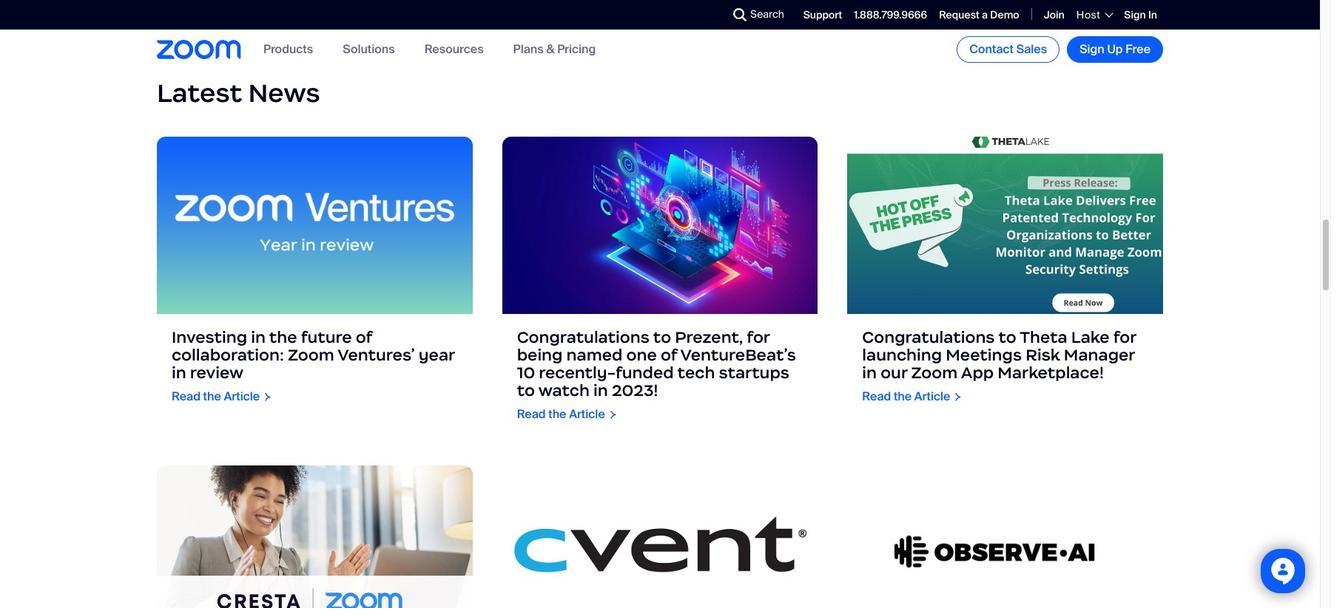 Task type: vqa. For each thing, say whether or not it's contained in the screenshot.
left Sign
yes



Task type: describe. For each thing, give the bounding box(es) containing it.
lake
[[1071, 328, 1110, 348]]

named
[[566, 346, 623, 366]]

the inside congratulations to theta lake for launching meetings risk manager in our zoom app marketplace! read the article
[[894, 389, 912, 405]]

news
[[248, 77, 320, 109]]

for inside congratulations to prezent, for being named one of venturebeat's 10 recently-funded tech startups to watch in 2023! read the article
[[747, 328, 770, 348]]

article inside investing in the future of collaboration: zoom ventures' year in review read the article
[[224, 389, 260, 405]]

congratulations for named
[[517, 328, 650, 348]]

cresta | zoom image
[[157, 466, 473, 609]]

zoom logo image
[[157, 40, 241, 59]]

startups
[[719, 363, 789, 383]]

products button
[[263, 42, 313, 57]]

host
[[1076, 8, 1100, 21]]

tech
[[677, 363, 715, 383]]

article inside congratulations to theta lake for launching meetings risk manager in our zoom app marketplace! read the article
[[914, 389, 950, 405]]

the left future
[[269, 328, 297, 348]]

cvent image
[[502, 466, 818, 609]]

resources button
[[424, 42, 484, 57]]

up
[[1107, 41, 1123, 57]]

&
[[546, 42, 555, 57]]

manager
[[1064, 346, 1135, 366]]

to for meetings
[[998, 328, 1016, 348]]

venturebeat's
[[680, 346, 796, 366]]

review
[[190, 363, 244, 383]]

1.888.799.9666
[[854, 8, 927, 21]]

launching
[[862, 346, 942, 366]]

congratulations to prezent, for being named one of venturebeat's 10 recently-funded tech startups to watch in 2023! read the article
[[517, 328, 796, 423]]

demo
[[990, 8, 1019, 21]]

solutions button
[[343, 42, 395, 57]]

read inside congratulations to prezent, for being named one of venturebeat's 10 recently-funded tech startups to watch in 2023! read the article
[[517, 407, 546, 423]]

search
[[750, 7, 784, 21]]

laptop illustration image
[[502, 137, 818, 314]]

the inside congratulations to prezent, for being named one of venturebeat's 10 recently-funded tech startups to watch in 2023! read the article
[[548, 407, 566, 423]]

future
[[301, 328, 352, 348]]

zoom ventures image
[[157, 137, 473, 314]]

sign for sign up free
[[1080, 41, 1104, 57]]

in
[[1148, 8, 1157, 21]]

our
[[881, 363, 907, 383]]

prezent,
[[675, 328, 743, 348]]

one
[[626, 346, 657, 366]]

pricing
[[557, 42, 596, 57]]

app
[[961, 363, 994, 383]]

sign up free
[[1080, 41, 1151, 57]]

article inside congratulations to prezent, for being named one of venturebeat's 10 recently-funded tech startups to watch in 2023! read the article
[[569, 407, 605, 423]]

in inside congratulations to theta lake for launching meetings risk manager in our zoom app marketplace! read the article
[[862, 363, 877, 383]]

search image
[[733, 8, 747, 21]]

plans & pricing
[[513, 42, 596, 57]]

request a demo
[[939, 8, 1019, 21]]

year
[[419, 346, 455, 366]]



Task type: locate. For each thing, give the bounding box(es) containing it.
being
[[517, 346, 563, 366]]

read down review
[[172, 389, 200, 405]]

zoom inside congratulations to theta lake for launching meetings risk manager in our zoom app marketplace! read the article
[[911, 363, 958, 383]]

of inside congratulations to prezent, for being named one of venturebeat's 10 recently-funded tech startups to watch in 2023! read the article
[[661, 346, 677, 366]]

2023!
[[612, 381, 658, 401]]

to left the theta
[[998, 328, 1016, 348]]

meetings
[[946, 346, 1022, 366]]

2 horizontal spatial article
[[914, 389, 950, 405]]

investing
[[172, 328, 247, 348]]

read
[[172, 389, 200, 405], [862, 389, 891, 405], [517, 407, 546, 423]]

for
[[1113, 328, 1136, 348], [747, 328, 770, 348]]

2 for from the left
[[747, 328, 770, 348]]

1 horizontal spatial to
[[653, 328, 671, 348]]

congratulations inside congratulations to theta lake for launching meetings risk manager in our zoom app marketplace! read the article
[[862, 328, 995, 348]]

article down watch
[[569, 407, 605, 423]]

the down our
[[894, 389, 912, 405]]

1.888.799.9666 link
[[854, 8, 927, 21]]

to
[[998, 328, 1016, 348], [653, 328, 671, 348], [517, 381, 535, 401]]

congratulations
[[862, 328, 995, 348], [517, 328, 650, 348]]

for inside congratulations to theta lake for launching meetings risk manager in our zoom app marketplace! read the article
[[1113, 328, 1136, 348]]

recently-
[[539, 363, 616, 383]]

sign
[[1124, 8, 1146, 21], [1080, 41, 1104, 57]]

to for one
[[653, 328, 671, 348]]

of
[[356, 328, 372, 348], [661, 346, 677, 366]]

congratulations to theta lake for launching meetings risk manager in our zoom app marketplace! read the article
[[862, 328, 1136, 405]]

to up funded
[[653, 328, 671, 348]]

support
[[803, 8, 842, 21]]

ventures'
[[338, 346, 415, 366]]

contact
[[969, 41, 1014, 57]]

latest news
[[157, 77, 320, 109]]

read inside investing in the future of collaboration: zoom ventures' year in review read the article
[[172, 389, 200, 405]]

None search field
[[679, 3, 737, 27]]

congratulations up recently-
[[517, 328, 650, 348]]

free
[[1126, 41, 1151, 57]]

plans
[[513, 42, 544, 57]]

1 horizontal spatial sign
[[1124, 8, 1146, 21]]

for up startups at bottom
[[747, 328, 770, 348]]

of inside investing in the future of collaboration: zoom ventures' year in review read the article
[[356, 328, 372, 348]]

theta
[[1020, 328, 1067, 348]]

article down launching
[[914, 389, 950, 405]]

article down review
[[224, 389, 260, 405]]

congratulations for launching
[[862, 328, 995, 348]]

0 vertical spatial sign
[[1124, 8, 1146, 21]]

the down review
[[203, 389, 221, 405]]

contact sales link
[[957, 36, 1060, 63]]

sign in
[[1124, 8, 1157, 21]]

plans & pricing link
[[513, 42, 596, 57]]

sign left "up"
[[1080, 41, 1104, 57]]

1 for from the left
[[1113, 328, 1136, 348]]

in left review
[[172, 363, 186, 383]]

funded
[[615, 363, 674, 383]]

sign for sign in
[[1124, 8, 1146, 21]]

latest
[[157, 77, 242, 109]]

join link
[[1044, 8, 1065, 21]]

of right one
[[661, 346, 677, 366]]

to inside congratulations to theta lake for launching meetings risk manager in our zoom app marketplace! read the article
[[998, 328, 1016, 348]]

of right future
[[356, 328, 372, 348]]

solutions
[[343, 42, 395, 57]]

host button
[[1076, 8, 1112, 21]]

0 horizontal spatial sign
[[1080, 41, 1104, 57]]

sign in link
[[1124, 8, 1157, 21]]

0 horizontal spatial for
[[747, 328, 770, 348]]

2 horizontal spatial read
[[862, 389, 891, 405]]

1 horizontal spatial congratulations
[[862, 328, 995, 348]]

1 horizontal spatial of
[[661, 346, 677, 366]]

1 horizontal spatial for
[[1113, 328, 1136, 348]]

1 vertical spatial sign
[[1080, 41, 1104, 57]]

zoom inside investing in the future of collaboration: zoom ventures' year in review read the article
[[288, 346, 334, 366]]

watch
[[538, 381, 590, 401]]

in inside congratulations to prezent, for being named one of venturebeat's 10 recently-funded tech startups to watch in 2023! read the article
[[593, 381, 608, 401]]

press release: theta lake delivers free patented technology for organizations to better monitor and manage zoom security settings image
[[847, 137, 1163, 314]]

support link
[[803, 8, 842, 21]]

in left our
[[862, 363, 877, 383]]

1 horizontal spatial read
[[517, 407, 546, 423]]

sales
[[1016, 41, 1047, 57]]

zoom left the "ventures'"
[[288, 346, 334, 366]]

risk
[[1026, 346, 1060, 366]]

zoom
[[288, 346, 334, 366], [911, 363, 958, 383]]

sign up free link
[[1067, 36, 1163, 63]]

contact sales
[[969, 41, 1047, 57]]

1 horizontal spatial article
[[569, 407, 605, 423]]

in right investing
[[251, 328, 266, 348]]

observe.ai image
[[847, 466, 1163, 609]]

0 horizontal spatial zoom
[[288, 346, 334, 366]]

products
[[263, 42, 313, 57]]

10
[[517, 363, 535, 383]]

collaboration:
[[172, 346, 284, 366]]

read inside congratulations to theta lake for launching meetings risk manager in our zoom app marketplace! read the article
[[862, 389, 891, 405]]

2 congratulations from the left
[[517, 328, 650, 348]]

sign left the 'in'
[[1124, 8, 1146, 21]]

0 horizontal spatial of
[[356, 328, 372, 348]]

the down watch
[[548, 407, 566, 423]]

in
[[251, 328, 266, 348], [172, 363, 186, 383], [862, 363, 877, 383], [593, 381, 608, 401]]

to left watch
[[517, 381, 535, 401]]

congratulations up our
[[862, 328, 995, 348]]

marketplace!
[[998, 363, 1104, 383]]

read down our
[[862, 389, 891, 405]]

0 horizontal spatial article
[[224, 389, 260, 405]]

1 horizontal spatial zoom
[[911, 363, 958, 383]]

0 horizontal spatial read
[[172, 389, 200, 405]]

investing in the future of collaboration: zoom ventures' year in review read the article
[[172, 328, 455, 405]]

search image
[[733, 8, 747, 21]]

0 horizontal spatial congratulations
[[517, 328, 650, 348]]

1 congratulations from the left
[[862, 328, 995, 348]]

request a demo link
[[939, 8, 1019, 21]]

the
[[269, 328, 297, 348], [203, 389, 221, 405], [894, 389, 912, 405], [548, 407, 566, 423]]

0 horizontal spatial to
[[517, 381, 535, 401]]

in left 2023!
[[593, 381, 608, 401]]

join
[[1044, 8, 1065, 21]]

2 horizontal spatial to
[[998, 328, 1016, 348]]

request
[[939, 8, 980, 21]]

for right lake
[[1113, 328, 1136, 348]]

zoom right our
[[911, 363, 958, 383]]

a
[[982, 8, 988, 21]]

read down watch
[[517, 407, 546, 423]]

congratulations inside congratulations to prezent, for being named one of venturebeat's 10 recently-funded tech startups to watch in 2023! read the article
[[517, 328, 650, 348]]

resources
[[424, 42, 484, 57]]

article
[[224, 389, 260, 405], [914, 389, 950, 405], [569, 407, 605, 423]]



